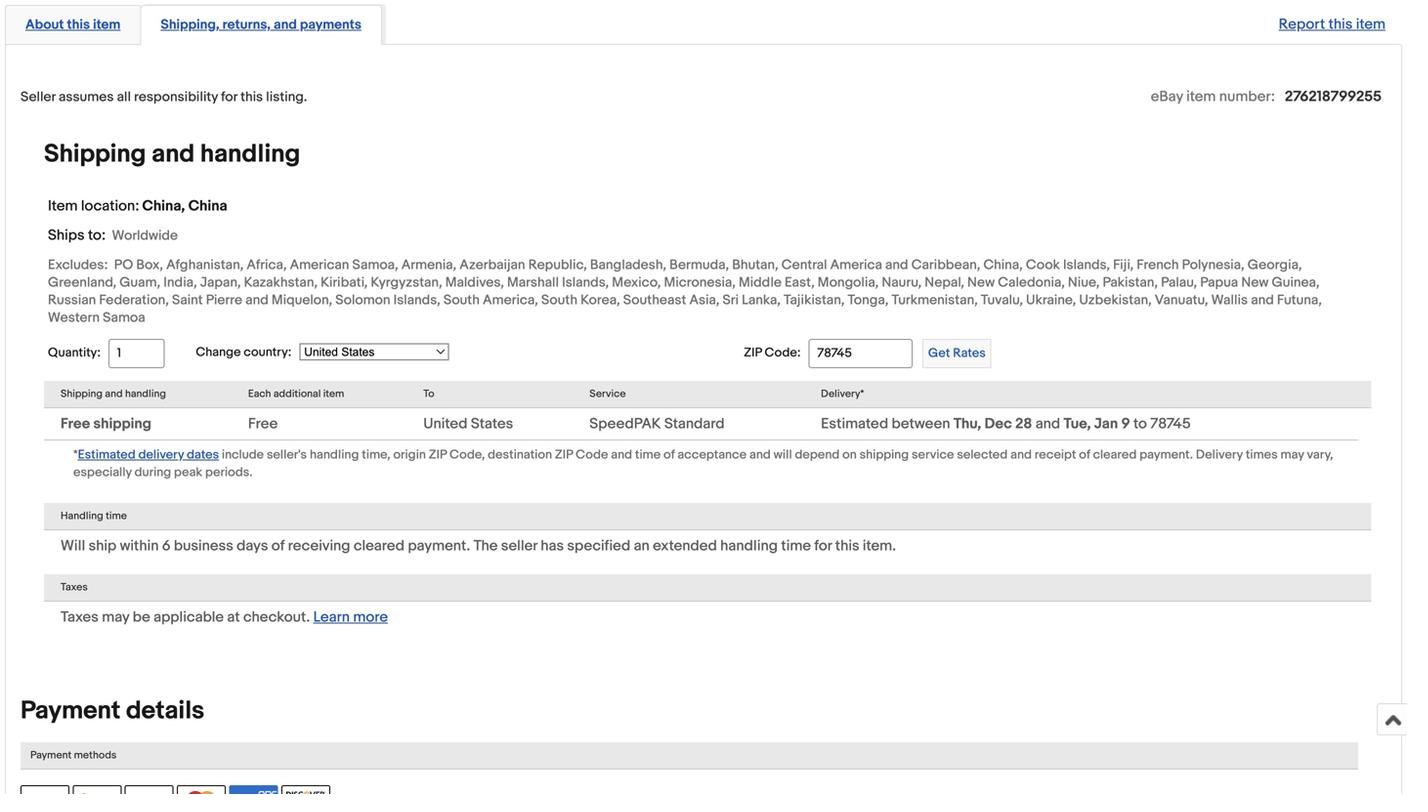 Task type: describe. For each thing, give the bounding box(es) containing it.
78745
[[1151, 415, 1191, 433]]

speedpak
[[590, 415, 661, 433]]

on
[[843, 448, 857, 463]]

quantity:
[[48, 346, 101, 361]]

federation,
[[99, 292, 169, 309]]

free for free shipping
[[61, 415, 90, 433]]

east,
[[785, 275, 815, 291]]

each additional item
[[248, 388, 344, 401]]

central
[[782, 257, 827, 274]]

during
[[135, 465, 171, 480]]

master card image
[[177, 786, 226, 795]]

samoa,
[[352, 257, 398, 274]]

about this item button
[[25, 16, 121, 34]]

code,
[[450, 448, 485, 463]]

and down kazakhstan,
[[245, 292, 269, 309]]

paypal image
[[21, 786, 69, 795]]

miquelon,
[[272, 292, 332, 309]]

turkmenistan,
[[892, 292, 978, 309]]

time,
[[362, 448, 391, 463]]

africa,
[[247, 257, 287, 274]]

0 vertical spatial islands,
[[1063, 257, 1110, 274]]

ships to: worldwide
[[48, 227, 178, 244]]

2 horizontal spatial time
[[781, 537, 811, 555]]

especially
[[73, 465, 132, 480]]

po
[[114, 257, 133, 274]]

will
[[774, 448, 792, 463]]

this left listing.
[[241, 89, 263, 105]]

states
[[471, 415, 513, 433]]

lanka,
[[742, 292, 781, 309]]

ships
[[48, 227, 85, 244]]

2 horizontal spatial zip
[[744, 346, 762, 361]]

handling time
[[61, 510, 127, 523]]

japan,
[[200, 275, 241, 291]]

item
[[48, 197, 78, 215]]

and up nauru,
[[885, 257, 909, 274]]

change
[[196, 345, 241, 360]]

0 vertical spatial shipping
[[93, 415, 151, 433]]

mongolia,
[[818, 275, 879, 291]]

checkout.
[[243, 609, 310, 626]]

jan
[[1094, 415, 1118, 433]]

0 horizontal spatial of
[[271, 537, 285, 555]]

extended
[[653, 537, 717, 555]]

niue,
[[1068, 275, 1100, 291]]

korea,
[[581, 292, 620, 309]]

item location: china, china
[[48, 197, 227, 215]]

handling right extended
[[720, 537, 778, 555]]

1 horizontal spatial of
[[664, 448, 675, 463]]

code
[[576, 448, 608, 463]]

pakistan,
[[1103, 275, 1158, 291]]

0 horizontal spatial estimated
[[78, 448, 136, 463]]

this right 'report'
[[1329, 16, 1353, 33]]

item.
[[863, 537, 896, 555]]

276218799255
[[1285, 88, 1382, 105]]

zip code:
[[744, 346, 801, 361]]

details
[[126, 696, 204, 727]]

payment for payment details
[[21, 696, 120, 727]]

ZIP Code: text field
[[809, 339, 913, 368]]

Quantity: text field
[[108, 339, 165, 368]]

marshall
[[507, 275, 559, 291]]

0 horizontal spatial payment.
[[408, 537, 470, 555]]

payment. inside include seller's handling time, origin zip code, destination zip code and time of acceptance and will depend on shipping service selected and receipt of cleared payment. delivery times may vary, especially during peak periods.
[[1140, 448, 1193, 463]]

western
[[48, 310, 100, 326]]

to
[[423, 388, 435, 401]]

america,
[[483, 292, 538, 309]]

0 horizontal spatial time
[[106, 510, 127, 523]]

and inside "shipping, returns, and payments" button
[[274, 17, 297, 33]]

speedpak standard
[[590, 415, 725, 433]]

nepal,
[[925, 275, 965, 291]]

bermuda,
[[670, 257, 729, 274]]

within
[[120, 537, 159, 555]]

1 south from the left
[[444, 292, 480, 309]]

sri
[[723, 292, 739, 309]]

discover image
[[281, 786, 330, 795]]

get rates
[[928, 346, 986, 361]]

depend
[[795, 448, 840, 463]]

acceptance
[[678, 448, 747, 463]]

ebay
[[1151, 88, 1183, 105]]

0 vertical spatial shipping
[[44, 139, 146, 169]]

mexico,
[[612, 275, 661, 291]]

samoa
[[103, 310, 145, 326]]

papua
[[1200, 275, 1239, 291]]

will
[[61, 537, 85, 555]]

this inside button
[[67, 17, 90, 33]]

receipt
[[1035, 448, 1076, 463]]

solomon
[[335, 292, 390, 309]]

nauru,
[[882, 275, 922, 291]]

united
[[423, 415, 468, 433]]

tab list containing about this item
[[5, 1, 1403, 45]]

handling
[[61, 510, 103, 523]]

american express image
[[229, 786, 278, 795]]

1 horizontal spatial islands,
[[562, 275, 609, 291]]

taxes for taxes may be applicable at checkout. learn more
[[61, 609, 99, 626]]

methods
[[74, 750, 117, 762]]

tue,
[[1064, 415, 1091, 433]]

get
[[928, 346, 950, 361]]

and down 28
[[1011, 448, 1032, 463]]

southeast
[[623, 292, 686, 309]]

the
[[474, 537, 498, 555]]

rates
[[953, 346, 986, 361]]

kiribati,
[[321, 275, 368, 291]]

china, inside po box, afghanistan, africa, american samoa, armenia, azerbaijan republic, bangladesh, bermuda, bhutan, central america and caribbean, china, cook islands, fiji, french polynesia, georgia, greenland, guam, india, japan, kazakhstan, kiribati, kyrgyzstan, maldives, marshall islands, mexico, micronesia, middle east, mongolia, nauru, nepal, new caledonia, niue, pakistan, palau, papua new guinea, russian federation, saint pierre and miquelon, solomon islands, south america, south korea, southeast asia, sri lanka, tajikistan, tonga, turkmenistan, tuvalu, ukraine, uzbekistan, vanuatu, wallis and futuna, western samoa
[[984, 257, 1023, 274]]

handling down quantity: text box
[[125, 388, 166, 401]]

peak
[[174, 465, 202, 480]]

*
[[73, 448, 78, 463]]

visa image
[[125, 786, 174, 795]]

free for free
[[248, 415, 278, 433]]

assumes
[[59, 89, 114, 105]]

azerbaijan
[[460, 257, 525, 274]]

excludes:
[[48, 257, 108, 274]]

kazakhstan,
[[244, 275, 318, 291]]

payments
[[300, 17, 362, 33]]

tajikistan,
[[784, 292, 845, 309]]

learn more link
[[313, 609, 388, 626]]

* estimated delivery dates
[[73, 448, 219, 463]]

1 horizontal spatial zip
[[555, 448, 573, 463]]

this left 'item.'
[[835, 537, 860, 555]]



Task type: vqa. For each thing, say whether or not it's contained in the screenshot.
ZIP
yes



Task type: locate. For each thing, give the bounding box(es) containing it.
0 vertical spatial cleared
[[1093, 448, 1137, 463]]

india,
[[164, 275, 197, 291]]

0 vertical spatial shipping and handling
[[44, 139, 300, 169]]

about
[[25, 17, 64, 33]]

shipping up the * estimated delivery dates
[[93, 415, 151, 433]]

china
[[188, 197, 227, 215]]

1 horizontal spatial time
[[635, 448, 661, 463]]

zip left code:
[[744, 346, 762, 361]]

free up *
[[61, 415, 90, 433]]

1 vertical spatial estimated
[[78, 448, 136, 463]]

handling left time,
[[310, 448, 359, 463]]

delivery*
[[821, 388, 864, 401]]

time up ship at bottom
[[106, 510, 127, 523]]

cleared right 'receiving'
[[354, 537, 405, 555]]

shipping,
[[161, 17, 219, 33]]

0 vertical spatial payment.
[[1140, 448, 1193, 463]]

report
[[1279, 16, 1326, 33]]

0 vertical spatial china,
[[142, 197, 185, 215]]

returns,
[[222, 17, 271, 33]]

1 horizontal spatial payment.
[[1140, 448, 1193, 463]]

may
[[1281, 448, 1304, 463], [102, 609, 129, 626]]

item right 'report'
[[1356, 16, 1386, 33]]

1 vertical spatial time
[[106, 510, 127, 523]]

taxes down will
[[61, 581, 88, 594]]

shipping and handling down responsibility
[[44, 139, 300, 169]]

payment. down 78745
[[1140, 448, 1193, 463]]

payment up payment methods
[[21, 696, 120, 727]]

time down speedpak standard
[[635, 448, 661, 463]]

polynesia,
[[1182, 257, 1245, 274]]

taxes left be
[[61, 609, 99, 626]]

greenland,
[[48, 275, 116, 291]]

shipping
[[93, 415, 151, 433], [860, 448, 909, 463]]

estimated up on
[[821, 415, 889, 433]]

0 vertical spatial payment
[[21, 696, 120, 727]]

applicable
[[154, 609, 224, 626]]

0 vertical spatial may
[[1281, 448, 1304, 463]]

country:
[[244, 345, 292, 360]]

2 free from the left
[[248, 415, 278, 433]]

shipping right on
[[860, 448, 909, 463]]

time inside include seller's handling time, origin zip code, destination zip code and time of acceptance and will depend on shipping service selected and receipt of cleared payment. delivery times may vary, especially during peak periods.
[[635, 448, 661, 463]]

payment.
[[1140, 448, 1193, 463], [408, 537, 470, 555]]

0 vertical spatial taxes
[[61, 581, 88, 594]]

free
[[61, 415, 90, 433], [248, 415, 278, 433]]

include
[[222, 448, 264, 463]]

0 horizontal spatial china,
[[142, 197, 185, 215]]

to
[[1134, 415, 1147, 433]]

0 horizontal spatial may
[[102, 609, 129, 626]]

zip left code
[[555, 448, 573, 463]]

china, up worldwide
[[142, 197, 185, 215]]

report this item
[[1279, 16, 1386, 33]]

delivery
[[138, 448, 184, 463]]

periods.
[[205, 465, 253, 480]]

seller assumes all responsibility for this listing.
[[21, 89, 307, 105]]

1 horizontal spatial china,
[[984, 257, 1023, 274]]

will ship within 6 business days of receiving cleared payment. the seller has specified an extended handling time for this item.
[[61, 537, 896, 555]]

for left 'item.'
[[814, 537, 832, 555]]

1 vertical spatial cleared
[[354, 537, 405, 555]]

days
[[237, 537, 268, 555]]

new down the georgia,
[[1242, 275, 1269, 291]]

new up tuvalu,
[[968, 275, 995, 291]]

1 new from the left
[[968, 275, 995, 291]]

america
[[830, 257, 882, 274]]

2 vertical spatial time
[[781, 537, 811, 555]]

saint
[[172, 292, 203, 309]]

tab list
[[5, 1, 1403, 45]]

all
[[117, 89, 131, 105]]

handling
[[200, 139, 300, 169], [125, 388, 166, 401], [310, 448, 359, 463], [720, 537, 778, 555]]

0 horizontal spatial islands,
[[394, 292, 440, 309]]

to:
[[88, 227, 106, 244]]

vanuatu,
[[1155, 292, 1208, 309]]

times
[[1246, 448, 1278, 463]]

and right returns,
[[274, 17, 297, 33]]

service
[[590, 388, 626, 401]]

free shipping
[[61, 415, 151, 433]]

payment up paypal image
[[30, 750, 72, 762]]

handling up china
[[200, 139, 300, 169]]

and left the will
[[750, 448, 771, 463]]

shipping and handling
[[44, 139, 300, 169], [61, 388, 166, 401]]

bhutan,
[[732, 257, 779, 274]]

taxes for taxes
[[61, 581, 88, 594]]

item
[[1356, 16, 1386, 33], [93, 17, 121, 33], [1187, 88, 1216, 105], [323, 388, 344, 401]]

taxes
[[61, 581, 88, 594], [61, 609, 99, 626]]

zip right origin
[[429, 448, 447, 463]]

uzbekistan,
[[1079, 292, 1152, 309]]

payment. left the
[[408, 537, 470, 555]]

of right days
[[271, 537, 285, 555]]

2 vertical spatial islands,
[[394, 292, 440, 309]]

bangladesh,
[[590, 257, 667, 274]]

has
[[541, 537, 564, 555]]

1 horizontal spatial free
[[248, 415, 278, 433]]

2 horizontal spatial islands,
[[1063, 257, 1110, 274]]

maldives,
[[445, 275, 504, 291]]

islands, up niue,
[[1063, 257, 1110, 274]]

shipping up "free shipping"
[[61, 388, 103, 401]]

0 horizontal spatial south
[[444, 292, 480, 309]]

shipping, returns, and payments
[[161, 17, 362, 33]]

0 horizontal spatial for
[[221, 89, 237, 105]]

islands,
[[1063, 257, 1110, 274], [562, 275, 609, 291], [394, 292, 440, 309]]

cook
[[1026, 257, 1060, 274]]

of down speedpak standard
[[664, 448, 675, 463]]

pierre
[[206, 292, 242, 309]]

1 free from the left
[[61, 415, 90, 433]]

0 horizontal spatial free
[[61, 415, 90, 433]]

south down maldives,
[[444, 292, 480, 309]]

1 horizontal spatial may
[[1281, 448, 1304, 463]]

more
[[353, 609, 388, 626]]

micronesia,
[[664, 275, 736, 291]]

2 horizontal spatial of
[[1079, 448, 1091, 463]]

1 horizontal spatial south
[[541, 292, 578, 309]]

and right wallis
[[1251, 292, 1274, 309]]

standard
[[664, 415, 725, 433]]

shipping up location:
[[44, 139, 146, 169]]

0 vertical spatial for
[[221, 89, 237, 105]]

and right 28
[[1036, 415, 1061, 433]]

1 vertical spatial for
[[814, 537, 832, 555]]

9
[[1122, 415, 1130, 433]]

1 vertical spatial taxes
[[61, 609, 99, 626]]

this right about
[[67, 17, 90, 33]]

responsibility
[[134, 89, 218, 105]]

0 horizontal spatial shipping
[[93, 415, 151, 433]]

united states
[[423, 415, 513, 433]]

1 vertical spatial shipping
[[61, 388, 103, 401]]

of right the receipt
[[1079, 448, 1091, 463]]

between
[[892, 415, 950, 433]]

item right about
[[93, 17, 121, 33]]

ebay item number: 276218799255
[[1151, 88, 1382, 105]]

1 vertical spatial shipping
[[860, 448, 909, 463]]

dates
[[187, 448, 219, 463]]

1 horizontal spatial new
[[1242, 275, 1269, 291]]

for right responsibility
[[221, 89, 237, 105]]

georgia,
[[1248, 257, 1302, 274]]

seller
[[501, 537, 537, 555]]

1 horizontal spatial shipping
[[860, 448, 909, 463]]

may left vary,
[[1281, 448, 1304, 463]]

0 horizontal spatial zip
[[429, 448, 447, 463]]

1 horizontal spatial for
[[814, 537, 832, 555]]

0 vertical spatial estimated
[[821, 415, 889, 433]]

item for about this item
[[93, 17, 121, 33]]

0 horizontal spatial new
[[968, 275, 995, 291]]

2 taxes from the top
[[61, 609, 99, 626]]

item for report this item
[[1356, 16, 1386, 33]]

code:
[[765, 346, 801, 361]]

0 vertical spatial time
[[635, 448, 661, 463]]

seller
[[21, 89, 56, 105]]

1 vertical spatial payment
[[30, 750, 72, 762]]

china, up caledonia,
[[984, 257, 1023, 274]]

south down marshall
[[541, 292, 578, 309]]

payment methods
[[30, 750, 117, 762]]

of
[[664, 448, 675, 463], [1079, 448, 1091, 463], [271, 537, 285, 555]]

and right code
[[611, 448, 632, 463]]

may left be
[[102, 609, 129, 626]]

2 new from the left
[[1242, 275, 1269, 291]]

islands, up korea,
[[562, 275, 609, 291]]

1 vertical spatial islands,
[[562, 275, 609, 291]]

1 vertical spatial may
[[102, 609, 129, 626]]

0 horizontal spatial cleared
[[354, 537, 405, 555]]

business
[[174, 537, 233, 555]]

shipping, returns, and payments button
[[161, 16, 362, 34]]

1 vertical spatial shipping and handling
[[61, 388, 166, 401]]

1 horizontal spatial estimated
[[821, 415, 889, 433]]

vary,
[[1307, 448, 1334, 463]]

afghanistan,
[[166, 257, 244, 274]]

number:
[[1220, 88, 1275, 105]]

item right additional
[[323, 388, 344, 401]]

item for each additional item
[[323, 388, 344, 401]]

1 vertical spatial china,
[[984, 257, 1023, 274]]

futuna,
[[1277, 292, 1322, 309]]

include seller's handling time, origin zip code, destination zip code and time of acceptance and will depend on shipping service selected and receipt of cleared payment. delivery times may vary, especially during peak periods.
[[73, 448, 1334, 480]]

estimated up 'especially'
[[78, 448, 136, 463]]

islands, down kyrgyzstan,
[[394, 292, 440, 309]]

shipping
[[44, 139, 146, 169], [61, 388, 103, 401]]

worldwide
[[112, 228, 178, 244]]

and up "free shipping"
[[105, 388, 123, 401]]

selected
[[957, 448, 1008, 463]]

zip
[[744, 346, 762, 361], [429, 448, 447, 463], [555, 448, 573, 463]]

handling inside include seller's handling time, origin zip code, destination zip code and time of acceptance and will depend on shipping service selected and receipt of cleared payment. delivery times may vary, especially during peak periods.
[[310, 448, 359, 463]]

taxes may be applicable at checkout. learn more
[[61, 609, 388, 626]]

cleared inside include seller's handling time, origin zip code, destination zip code and time of acceptance and will depend on shipping service selected and receipt of cleared payment. delivery times may vary, especially during peak periods.
[[1093, 448, 1137, 463]]

cleared down jan
[[1093, 448, 1137, 463]]

new
[[968, 275, 995, 291], [1242, 275, 1269, 291]]

for
[[221, 89, 237, 105], [814, 537, 832, 555]]

china,
[[142, 197, 185, 215], [984, 257, 1023, 274]]

payment details
[[21, 696, 204, 727]]

item inside button
[[93, 17, 121, 33]]

google pay image
[[73, 786, 122, 795]]

item right ebay
[[1187, 88, 1216, 105]]

1 vertical spatial payment.
[[408, 537, 470, 555]]

payment for payment methods
[[30, 750, 72, 762]]

guinea,
[[1272, 275, 1320, 291]]

and down responsibility
[[152, 139, 195, 169]]

may inside include seller's handling time, origin zip code, destination zip code and time of acceptance and will depend on shipping service selected and receipt of cleared payment. delivery times may vary, especially during peak periods.
[[1281, 448, 1304, 463]]

1 horizontal spatial cleared
[[1093, 448, 1137, 463]]

2 south from the left
[[541, 292, 578, 309]]

learn
[[313, 609, 350, 626]]

time left 'item.'
[[781, 537, 811, 555]]

shipping inside include seller's handling time, origin zip code, destination zip code and time of acceptance and will depend on shipping service selected and receipt of cleared payment. delivery times may vary, especially during peak periods.
[[860, 448, 909, 463]]

this
[[1329, 16, 1353, 33], [67, 17, 90, 33], [241, 89, 263, 105], [835, 537, 860, 555]]

1 taxes from the top
[[61, 581, 88, 594]]

shipping and handling up "free shipping"
[[61, 388, 166, 401]]

free down each
[[248, 415, 278, 433]]



